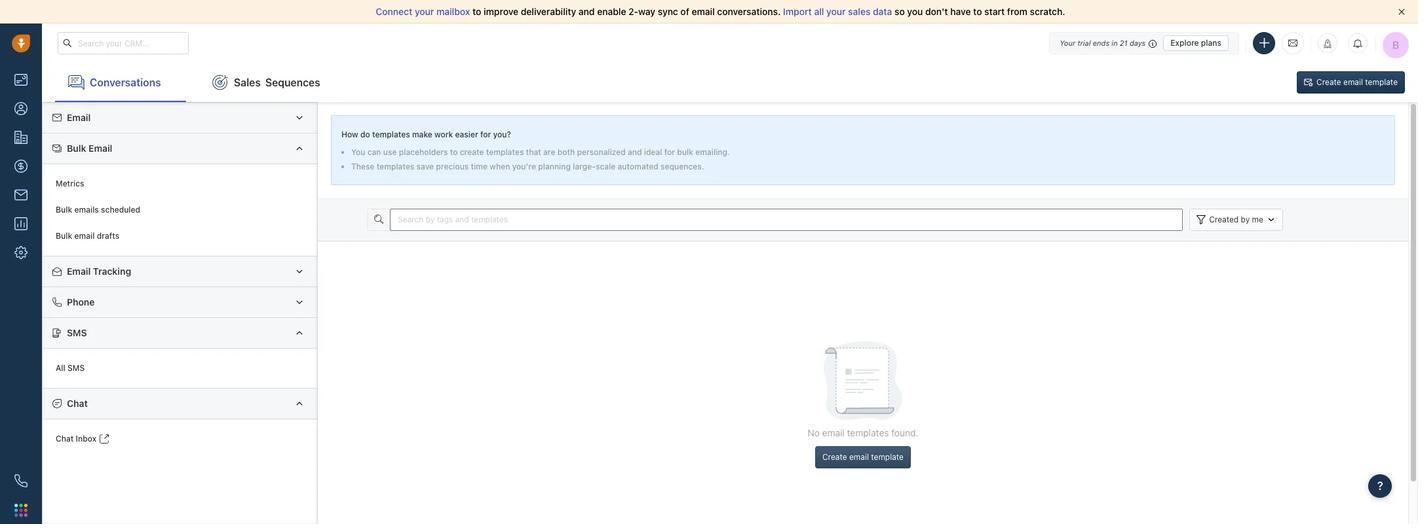 Task type: describe. For each thing, give the bounding box(es) containing it.
all sms
[[56, 364, 85, 374]]

chat inbox link
[[49, 427, 311, 453]]

bulk for bulk email
[[67, 143, 86, 154]]

sales sequences
[[234, 76, 320, 88]]

emails
[[74, 205, 99, 215]]

inbox
[[76, 435, 96, 445]]

you
[[351, 148, 365, 157]]

1 horizontal spatial create
[[1317, 77, 1341, 87]]

bulk for bulk emails scheduled
[[56, 205, 72, 215]]

email tracking
[[67, 266, 131, 277]]

trial
[[1078, 38, 1091, 47]]

sales
[[234, 76, 261, 88]]

templates left found.
[[847, 428, 889, 439]]

in
[[1112, 38, 1118, 47]]

large-
[[573, 162, 596, 172]]

time
[[471, 162, 488, 172]]

me
[[1252, 215, 1263, 225]]

bulk email
[[67, 143, 112, 154]]

of
[[681, 6, 689, 17]]

1 vertical spatial create email template button
[[815, 447, 911, 469]]

0 vertical spatial create email template
[[1317, 77, 1398, 87]]

deliverability
[[521, 6, 576, 17]]

no
[[808, 428, 820, 439]]

chat for chat inbox
[[56, 435, 74, 445]]

tab list containing conversations
[[42, 63, 333, 102]]

ends
[[1093, 38, 1110, 47]]

mailbox
[[437, 6, 470, 17]]

phone
[[67, 297, 95, 308]]

that
[[526, 148, 541, 157]]

created by me
[[1209, 215, 1263, 225]]

phone image
[[14, 475, 28, 488]]

Search by tags and templates text field
[[390, 209, 1183, 231]]

create
[[460, 148, 484, 157]]

bulk for bulk email drafts
[[56, 232, 72, 241]]

Search your CRM... text field
[[58, 32, 189, 54]]

days
[[1130, 38, 1146, 47]]

plans
[[1201, 38, 1222, 48]]

explore plans link
[[1163, 35, 1229, 51]]

sequences.
[[661, 162, 704, 172]]

templates up use at the top left of the page
[[372, 130, 410, 140]]

placeholders
[[399, 148, 448, 157]]

close image
[[1399, 9, 1405, 15]]

enable
[[597, 6, 626, 17]]

chat inbox
[[56, 435, 96, 445]]

0 horizontal spatial for
[[480, 130, 491, 140]]

conversations.
[[717, 6, 781, 17]]

email for email
[[67, 112, 91, 123]]

bulk email drafts link
[[49, 223, 311, 250]]

you can use placeholders to create templates that are both personalized and ideal for bulk emailing. these templates save precious time when you're planning large-scale automated sequences.
[[351, 148, 730, 172]]

metrics
[[56, 179, 84, 189]]

for inside you can use placeholders to create templates that are both personalized and ideal for bulk emailing. these templates save precious time when you're planning large-scale automated sequences.
[[664, 148, 675, 157]]

sms inside "link"
[[68, 364, 85, 374]]

no email templates found.
[[808, 428, 919, 439]]

explore
[[1171, 38, 1199, 48]]

21
[[1120, 38, 1128, 47]]

personalized
[[577, 148, 626, 157]]

2 horizontal spatial to
[[973, 6, 982, 17]]

0 horizontal spatial and
[[579, 6, 595, 17]]

way
[[638, 6, 655, 17]]

1 your from the left
[[415, 6, 434, 17]]

import all your sales data link
[[783, 6, 895, 17]]

can
[[367, 148, 381, 157]]

created
[[1209, 215, 1239, 225]]

tracking
[[93, 266, 131, 277]]

all
[[56, 364, 65, 374]]

chat for chat
[[67, 398, 88, 410]]

freshworks switcher image
[[14, 504, 28, 518]]

do
[[360, 130, 370, 140]]

precious
[[436, 162, 469, 172]]

scheduled
[[101, 205, 140, 215]]

1 vertical spatial create email template
[[823, 453, 904, 463]]

are
[[543, 148, 555, 157]]

you're
[[512, 162, 536, 172]]

2 your from the left
[[826, 6, 846, 17]]

email for email tracking
[[67, 266, 91, 277]]

templates up when
[[486, 148, 524, 157]]

connect your mailbox to improve deliverability and enable 2-way sync of email conversations. import all your sales data so you don't have to start from scratch.
[[376, 6, 1065, 17]]

1 vertical spatial create
[[823, 453, 847, 463]]

start
[[985, 6, 1005, 17]]

how
[[341, 130, 358, 140]]



Task type: locate. For each thing, give the bounding box(es) containing it.
to left start
[[973, 6, 982, 17]]

chat
[[67, 398, 88, 410], [56, 435, 74, 445]]

by
[[1241, 215, 1250, 225]]

bulk
[[677, 148, 693, 157]]

you?
[[493, 130, 511, 140]]

create email template down no email templates found.
[[823, 453, 904, 463]]

all
[[814, 6, 824, 17]]

1 vertical spatial bulk
[[56, 205, 72, 215]]

sms right all
[[68, 364, 85, 374]]

chat up chat inbox
[[67, 398, 88, 410]]

and inside you can use placeholders to create templates that are both personalized and ideal for bulk emailing. these templates save precious time when you're planning large-scale automated sequences.
[[628, 148, 642, 157]]

phone element
[[8, 469, 34, 495]]

0 vertical spatial template
[[1365, 77, 1398, 87]]

data
[[873, 6, 892, 17]]

0 vertical spatial email
[[67, 112, 91, 123]]

your right all
[[826, 6, 846, 17]]

sales sequences link
[[199, 63, 333, 102]]

make
[[412, 130, 432, 140]]

both
[[558, 148, 575, 157]]

metrics link
[[49, 171, 311, 197]]

email
[[692, 6, 715, 17], [1344, 77, 1363, 87], [74, 232, 95, 241], [822, 428, 845, 439], [849, 453, 869, 463]]

found.
[[892, 428, 919, 439]]

0 vertical spatial sms
[[67, 328, 87, 339]]

scratch.
[[1030, 6, 1065, 17]]

to
[[473, 6, 481, 17], [973, 6, 982, 17], [450, 148, 458, 157]]

0 vertical spatial create email template button
[[1297, 71, 1405, 94]]

sales
[[848, 6, 871, 17]]

so
[[895, 6, 905, 17]]

bulk left emails
[[56, 205, 72, 215]]

to right mailbox
[[473, 6, 481, 17]]

created by me button
[[1190, 209, 1283, 231], [1190, 209, 1283, 231]]

sync
[[658, 6, 678, 17]]

1 horizontal spatial template
[[1365, 77, 1398, 87]]

0 vertical spatial for
[[480, 130, 491, 140]]

your trial ends in 21 days
[[1060, 38, 1146, 47]]

1 horizontal spatial to
[[473, 6, 481, 17]]

chat inside 'link'
[[56, 435, 74, 445]]

2 vertical spatial bulk
[[56, 232, 72, 241]]

1 vertical spatial sms
[[68, 364, 85, 374]]

all sms link
[[49, 356, 311, 382]]

your left mailbox
[[415, 6, 434, 17]]

easier
[[455, 130, 478, 140]]

0 vertical spatial and
[[579, 6, 595, 17]]

0 vertical spatial bulk
[[67, 143, 86, 154]]

connect
[[376, 6, 412, 17]]

1 vertical spatial and
[[628, 148, 642, 157]]

sequences
[[265, 76, 320, 88]]

conversations link
[[55, 63, 186, 102]]

bulk email drafts
[[56, 232, 119, 241]]

improve
[[484, 6, 518, 17]]

create
[[1317, 77, 1341, 87], [823, 453, 847, 463]]

email up phone
[[67, 266, 91, 277]]

connect your mailbox link
[[376, 6, 473, 17]]

sms down phone
[[67, 328, 87, 339]]

your
[[1060, 38, 1076, 47]]

for left bulk
[[664, 148, 675, 157]]

1 vertical spatial for
[[664, 148, 675, 157]]

1 horizontal spatial for
[[664, 148, 675, 157]]

bulk up metrics on the left top of page
[[67, 143, 86, 154]]

don't
[[925, 6, 948, 17]]

and
[[579, 6, 595, 17], [628, 148, 642, 157]]

1 horizontal spatial create email template
[[1317, 77, 1398, 87]]

0 horizontal spatial create email template
[[823, 453, 904, 463]]

drafts
[[97, 232, 119, 241]]

0 horizontal spatial create
[[823, 453, 847, 463]]

templates
[[372, 130, 410, 140], [486, 148, 524, 157], [377, 162, 414, 172], [847, 428, 889, 439]]

create email template
[[1317, 77, 1398, 87], [823, 453, 904, 463]]

planning
[[538, 162, 571, 172]]

0 horizontal spatial your
[[415, 6, 434, 17]]

and left enable
[[579, 6, 595, 17]]

import
[[783, 6, 812, 17]]

templates down use at the top left of the page
[[377, 162, 414, 172]]

email up bulk emails scheduled
[[89, 143, 112, 154]]

from
[[1007, 6, 1028, 17]]

tab list
[[42, 63, 333, 102]]

0 horizontal spatial template
[[871, 453, 904, 463]]

ideal
[[644, 148, 662, 157]]

bulk
[[67, 143, 86, 154], [56, 205, 72, 215], [56, 232, 72, 241]]

0 horizontal spatial to
[[450, 148, 458, 157]]

to inside you can use placeholders to create templates that are both personalized and ideal for bulk emailing. these templates save precious time when you're planning large-scale automated sequences.
[[450, 148, 458, 157]]

bulk emails scheduled link
[[49, 197, 311, 223]]

1 horizontal spatial create email template button
[[1297, 71, 1405, 94]]

2-
[[629, 6, 638, 17]]

create email template down what's new image
[[1317, 77, 1398, 87]]

1 horizontal spatial and
[[628, 148, 642, 157]]

for
[[480, 130, 491, 140], [664, 148, 675, 157]]

when
[[490, 162, 510, 172]]

and up automated at the top of page
[[628, 148, 642, 157]]

create email template button
[[1297, 71, 1405, 94], [815, 447, 911, 469]]

explore plans
[[1171, 38, 1222, 48]]

template
[[1365, 77, 1398, 87], [871, 453, 904, 463]]

2 vertical spatial email
[[67, 266, 91, 277]]

chat left inbox
[[56, 435, 74, 445]]

0 vertical spatial chat
[[67, 398, 88, 410]]

you
[[907, 6, 923, 17]]

send email image
[[1288, 38, 1298, 49]]

conversations
[[90, 76, 161, 88]]

scale
[[596, 162, 616, 172]]

for left you?
[[480, 130, 491, 140]]

email
[[67, 112, 91, 123], [89, 143, 112, 154], [67, 266, 91, 277]]

work
[[435, 130, 453, 140]]

emailing.
[[696, 148, 730, 157]]

1 vertical spatial template
[[871, 453, 904, 463]]

create email template button down what's new image
[[1297, 71, 1405, 94]]

create down no email templates found.
[[823, 453, 847, 463]]

how do templates make work easier for you?
[[341, 130, 511, 140]]

bulk down bulk emails scheduled
[[56, 232, 72, 241]]

0 vertical spatial create
[[1317, 77, 1341, 87]]

these
[[351, 162, 374, 172]]

email up bulk email
[[67, 112, 91, 123]]

bulk emails scheduled
[[56, 205, 140, 215]]

use
[[383, 148, 397, 157]]

1 horizontal spatial your
[[826, 6, 846, 17]]

1 vertical spatial chat
[[56, 435, 74, 445]]

create down what's new image
[[1317, 77, 1341, 87]]

to up precious
[[450, 148, 458, 157]]

have
[[950, 6, 971, 17]]

0 horizontal spatial create email template button
[[815, 447, 911, 469]]

automated
[[618, 162, 659, 172]]

1 vertical spatial email
[[89, 143, 112, 154]]

what's new image
[[1323, 39, 1332, 48]]

sms
[[67, 328, 87, 339], [68, 364, 85, 374]]

create email template button down no email templates found.
[[815, 447, 911, 469]]

save
[[417, 162, 434, 172]]



Task type: vqa. For each thing, say whether or not it's contained in the screenshot.
'Filter by'
no



